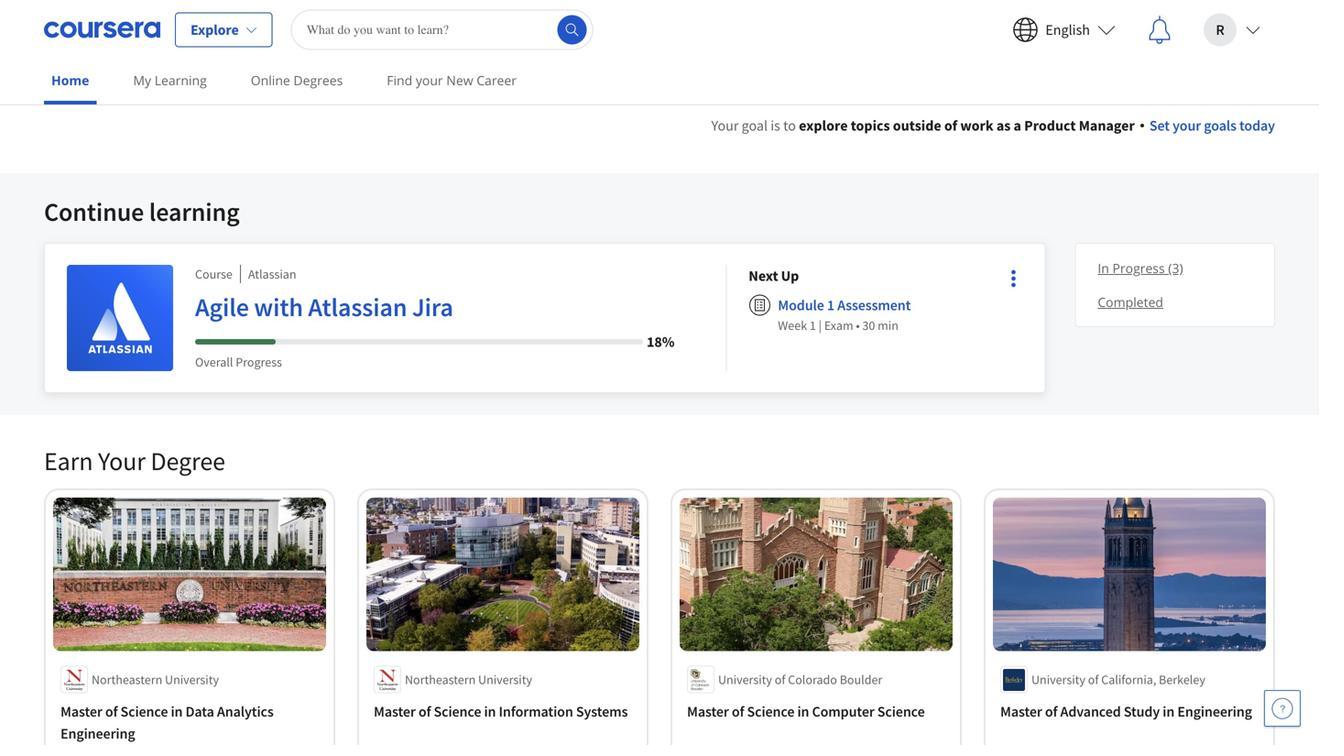 Task type: describe. For each thing, give the bounding box(es) containing it.
more option for agile with atlassian jira image
[[1001, 266, 1027, 291]]

overall progress
[[195, 354, 282, 370]]

explore button
[[175, 12, 273, 47]]

next
[[749, 267, 779, 285]]

progress for in
[[1113, 259, 1166, 277]]

assessment
[[838, 296, 911, 314]]

to
[[784, 116, 797, 135]]

in progress (3)
[[1098, 259, 1184, 277]]

set
[[1150, 116, 1171, 135]]

help center image
[[1272, 698, 1294, 720]]

set your goals today button
[[1141, 115, 1276, 137]]

online degrees
[[251, 71, 343, 89]]

master of science in information systems link
[[374, 701, 632, 723]]

study
[[1125, 703, 1161, 721]]

2 university from the left
[[479, 672, 533, 688]]

work
[[961, 116, 994, 135]]

earn
[[44, 445, 93, 477]]

science for data
[[121, 703, 168, 721]]

0 vertical spatial your
[[712, 116, 739, 135]]

in for computer
[[798, 703, 810, 721]]

completed link
[[1091, 285, 1260, 319]]

my learning
[[133, 71, 207, 89]]

4 science from the left
[[878, 703, 925, 721]]

career
[[477, 71, 517, 89]]

with
[[254, 291, 303, 323]]

berkeley
[[1160, 672, 1206, 688]]

master of science in data analytics engineering link
[[60, 701, 319, 745]]

online degrees link
[[244, 60, 350, 101]]

your goal is to explore topics outside of work as a product manager
[[712, 116, 1136, 135]]

master of science in computer science link
[[687, 701, 946, 723]]

smile image
[[1006, 285, 1028, 307]]

earn your degree collection element
[[33, 415, 1287, 745]]

agile
[[195, 291, 249, 323]]

master for master of science in computer science
[[687, 703, 729, 721]]

learning
[[155, 71, 207, 89]]

advanced
[[1061, 703, 1122, 721]]

agile with atlassian jira link
[[195, 291, 675, 331]]

goal
[[742, 116, 768, 135]]

course
[[195, 266, 233, 282]]

(3)
[[1169, 259, 1184, 277]]

master of advanced study in engineering
[[1001, 703, 1253, 721]]

find your new career
[[387, 71, 517, 89]]

coursera image
[[44, 15, 160, 44]]

of for university of colorado boulder
[[775, 672, 786, 688]]

my learning link
[[126, 60, 214, 101]]

set your goals today
[[1150, 116, 1276, 135]]

earn your degree
[[44, 445, 225, 477]]

find your new career link
[[380, 60, 524, 101]]

master of advanced study in engineering link
[[1001, 701, 1259, 723]]

analytics
[[217, 703, 274, 721]]

overall
[[195, 354, 233, 370]]

english
[[1046, 21, 1091, 39]]

jira
[[412, 291, 454, 323]]

18%
[[647, 333, 675, 351]]

engineering inside 'link'
[[1178, 703, 1253, 721]]

science for computer
[[748, 703, 795, 721]]

of for master of science in information systems
[[419, 703, 431, 721]]

3 university from the left
[[719, 672, 773, 688]]

agile with atlassian jira image
[[67, 265, 173, 371]]

line chart image
[[1006, 219, 1028, 241]]

degrees
[[294, 71, 343, 89]]

manager
[[1080, 116, 1136, 135]]

in inside 'link'
[[1163, 703, 1175, 721]]

university of california, berkeley
[[1032, 672, 1206, 688]]

0 horizontal spatial 1
[[810, 317, 817, 334]]

home link
[[44, 60, 97, 104]]

exam
[[825, 317, 854, 334]]

next up
[[749, 267, 800, 285]]

my
[[133, 71, 151, 89]]

product
[[1025, 116, 1077, 135]]

of for master of science in data analytics engineering
[[105, 703, 118, 721]]

r
[[1217, 21, 1225, 39]]

progress for overall
[[236, 354, 282, 370]]



Task type: vqa. For each thing, say whether or not it's contained in the screenshot.
the study inside You can take up to two courses simultaneously. Each course will require 15-17 hours of study per week, so two courses would be considered a full-time course load.
no



Task type: locate. For each thing, give the bounding box(es) containing it.
1 horizontal spatial northeastern
[[405, 672, 476, 688]]

in down university of colorado boulder
[[798, 703, 810, 721]]

completed
[[1098, 293, 1164, 311]]

in left information at the bottom left of page
[[484, 703, 496, 721]]

2 northeastern from the left
[[405, 672, 476, 688]]

1 horizontal spatial engineering
[[1178, 703, 1253, 721]]

explore
[[799, 116, 848, 135]]

0 horizontal spatial engineering
[[60, 725, 135, 743]]

in
[[1098, 259, 1110, 277]]

0 horizontal spatial your
[[98, 445, 146, 477]]

english button
[[999, 0, 1131, 59]]

science left information at the bottom left of page
[[434, 703, 482, 721]]

northeastern university for data
[[92, 672, 219, 688]]

repeat image
[[1006, 252, 1028, 274]]

1 university from the left
[[165, 672, 219, 688]]

2 northeastern university from the left
[[405, 672, 533, 688]]

1 vertical spatial atlassian
[[308, 291, 407, 323]]

your for set
[[1173, 116, 1202, 135]]

northeastern university up master of science in data analytics engineering
[[92, 672, 219, 688]]

in inside master of science in data analytics engineering
[[171, 703, 183, 721]]

3 master from the left
[[687, 703, 729, 721]]

science left data
[[121, 703, 168, 721]]

your right set
[[1173, 116, 1202, 135]]

up
[[782, 267, 800, 285]]

northeastern for information
[[405, 672, 476, 688]]

atlassian up with
[[248, 266, 297, 282]]

university of colorado boulder
[[719, 672, 883, 688]]

northeastern university for information
[[405, 672, 533, 688]]

data
[[186, 703, 214, 721]]

2 science from the left
[[434, 703, 482, 721]]

master inside master of science in data analytics engineering
[[60, 703, 102, 721]]

1 vertical spatial your
[[98, 445, 146, 477]]

as
[[997, 116, 1011, 135]]

today
[[1240, 116, 1276, 135]]

systems
[[576, 703, 628, 721]]

is
[[771, 116, 781, 135]]

What do you want to learn? text field
[[291, 10, 594, 50]]

0 horizontal spatial your
[[416, 71, 443, 89]]

week
[[779, 317, 808, 334]]

0 horizontal spatial progress
[[236, 354, 282, 370]]

engineering inside master of science in data analytics engineering
[[60, 725, 135, 743]]

learning
[[149, 196, 240, 228]]

master of science in data analytics engineering
[[60, 703, 274, 743]]

master of science in computer science
[[687, 703, 925, 721]]

of for master of advanced study in engineering
[[1046, 703, 1058, 721]]

1 horizontal spatial northeastern university
[[405, 672, 533, 688]]

3 science from the left
[[748, 703, 795, 721]]

science for information
[[434, 703, 482, 721]]

in for information
[[484, 703, 496, 721]]

master inside 'link'
[[1001, 703, 1043, 721]]

1 vertical spatial 1
[[810, 317, 817, 334]]

master
[[60, 703, 102, 721], [374, 703, 416, 721], [687, 703, 729, 721], [1001, 703, 1043, 721]]

university left "colorado"
[[719, 672, 773, 688]]

1 northeastern university from the left
[[92, 672, 219, 688]]

information
[[499, 703, 574, 721]]

1 left |
[[810, 317, 817, 334]]

outside
[[894, 116, 942, 135]]

topics
[[851, 116, 891, 135]]

•
[[856, 317, 860, 334]]

30
[[863, 317, 876, 334]]

university up advanced
[[1032, 672, 1086, 688]]

atlassian left jira
[[308, 291, 407, 323]]

continue learning
[[44, 196, 240, 228]]

master of science in information systems
[[374, 703, 628, 721]]

engineering
[[1178, 703, 1253, 721], [60, 725, 135, 743]]

degree
[[151, 445, 225, 477]]

main content
[[0, 93, 1320, 745]]

science down university of colorado boulder
[[748, 703, 795, 721]]

min
[[878, 317, 899, 334]]

1 up exam
[[828, 296, 835, 314]]

of inside master of science in data analytics engineering
[[105, 703, 118, 721]]

0 vertical spatial atlassian
[[248, 266, 297, 282]]

1 master from the left
[[60, 703, 102, 721]]

agile with atlassian jira
[[195, 291, 454, 323]]

progress right overall
[[236, 354, 282, 370]]

4 master from the left
[[1001, 703, 1043, 721]]

1 vertical spatial engineering
[[60, 725, 135, 743]]

university up master of science in information systems link
[[479, 672, 533, 688]]

of for master of science in computer science
[[732, 703, 745, 721]]

0 horizontal spatial atlassian
[[248, 266, 297, 282]]

2 in from the left
[[484, 703, 496, 721]]

northeastern university up master of science in information systems
[[405, 672, 533, 688]]

master for master of science in information systems
[[374, 703, 416, 721]]

boulder
[[840, 672, 883, 688]]

main content containing continue learning
[[0, 93, 1320, 745]]

1 science from the left
[[121, 703, 168, 721]]

0 vertical spatial engineering
[[1178, 703, 1253, 721]]

master for master of advanced study in engineering
[[1001, 703, 1043, 721]]

of for university of california, berkeley
[[1089, 672, 1099, 688]]

a
[[1014, 116, 1022, 135]]

your right find
[[416, 71, 443, 89]]

progress
[[1113, 259, 1166, 277], [236, 354, 282, 370]]

northeastern
[[92, 672, 162, 688], [405, 672, 476, 688]]

your
[[416, 71, 443, 89], [1173, 116, 1202, 135]]

computer
[[813, 703, 875, 721]]

university
[[165, 672, 219, 688], [479, 672, 533, 688], [719, 672, 773, 688], [1032, 672, 1086, 688]]

atlassian
[[248, 266, 297, 282], [308, 291, 407, 323]]

explore
[[191, 21, 239, 39]]

california,
[[1102, 672, 1157, 688]]

new
[[447, 71, 474, 89]]

goals
[[1205, 116, 1237, 135]]

your left goal
[[712, 116, 739, 135]]

northeastern up master of science in data analytics engineering
[[92, 672, 162, 688]]

1 horizontal spatial 1
[[828, 296, 835, 314]]

1 horizontal spatial your
[[712, 116, 739, 135]]

find
[[387, 71, 413, 89]]

in progress (3) link
[[1091, 251, 1260, 285]]

4 university from the left
[[1032, 672, 1086, 688]]

of inside 'link'
[[1046, 703, 1058, 721]]

1
[[828, 296, 835, 314], [810, 317, 817, 334]]

4 in from the left
[[1163, 703, 1175, 721]]

continue
[[44, 196, 144, 228]]

online
[[251, 71, 290, 89]]

progress up completed
[[1113, 259, 1166, 277]]

module 1 assessment week 1 | exam • 30 min
[[779, 296, 911, 334]]

1 in from the left
[[171, 703, 183, 721]]

science
[[121, 703, 168, 721], [434, 703, 482, 721], [748, 703, 795, 721], [878, 703, 925, 721]]

1 horizontal spatial atlassian
[[308, 291, 407, 323]]

your right earn
[[98, 445, 146, 477]]

science inside master of science in data analytics engineering
[[121, 703, 168, 721]]

your
[[712, 116, 739, 135], [98, 445, 146, 477]]

0 vertical spatial progress
[[1113, 259, 1166, 277]]

1 horizontal spatial progress
[[1113, 259, 1166, 277]]

1 horizontal spatial your
[[1173, 116, 1202, 135]]

northeastern for data
[[92, 672, 162, 688]]

master for master of science in data analytics engineering
[[60, 703, 102, 721]]

your for find
[[416, 71, 443, 89]]

2 master from the left
[[374, 703, 416, 721]]

0 vertical spatial 1
[[828, 296, 835, 314]]

None search field
[[291, 10, 594, 50]]

northeastern university
[[92, 672, 219, 688], [405, 672, 533, 688]]

r button
[[1190, 0, 1276, 59]]

1 vertical spatial your
[[1173, 116, 1202, 135]]

0 horizontal spatial northeastern university
[[92, 672, 219, 688]]

in for data
[[171, 703, 183, 721]]

progress inside the in progress (3) link
[[1113, 259, 1166, 277]]

in
[[171, 703, 183, 721], [484, 703, 496, 721], [798, 703, 810, 721], [1163, 703, 1175, 721]]

|
[[819, 317, 822, 334]]

home
[[51, 71, 89, 89]]

colorado
[[789, 672, 838, 688]]

your inside dropdown button
[[1173, 116, 1202, 135]]

3 in from the left
[[798, 703, 810, 721]]

1 northeastern from the left
[[92, 672, 162, 688]]

in right "study" at the right of the page
[[1163, 703, 1175, 721]]

university up data
[[165, 672, 219, 688]]

1 vertical spatial progress
[[236, 354, 282, 370]]

0 vertical spatial your
[[416, 71, 443, 89]]

module
[[779, 296, 825, 314]]

northeastern up master of science in information systems
[[405, 672, 476, 688]]

in left data
[[171, 703, 183, 721]]

science down boulder
[[878, 703, 925, 721]]

0 horizontal spatial northeastern
[[92, 672, 162, 688]]



